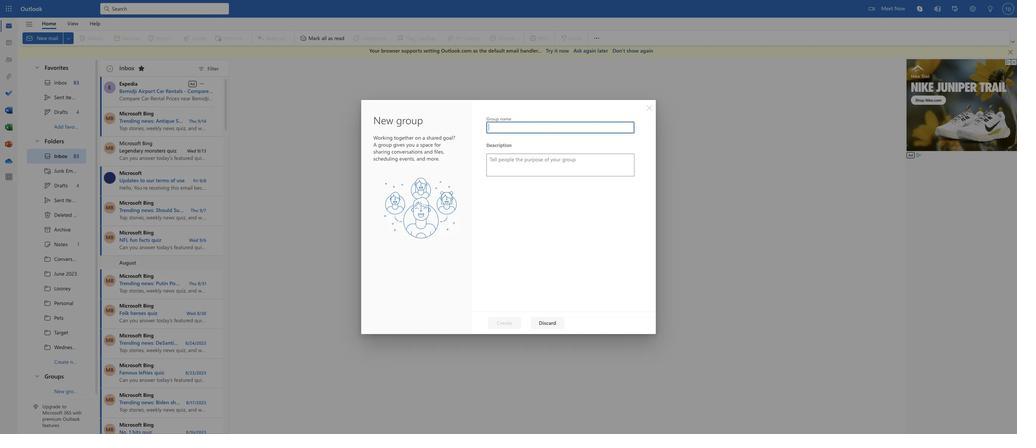 Task type: locate. For each thing, give the bounding box(es) containing it.
outlook link
[[21, 0, 42, 18]]

 button left 'favorites'
[[31, 61, 43, 74]]

1 vertical spatial to
[[194, 280, 199, 287]]

0 vertical spatial 4
[[76, 109, 79, 116]]

4 trending from the top
[[119, 340, 140, 347]]

 tree item down favorites tree item
[[27, 90, 86, 105]]

0 horizontal spatial group
[[66, 389, 80, 396]]

0 vertical spatial  tree item
[[27, 75, 86, 90]]

nfl fun facts quiz
[[119, 237, 161, 244]]

6 microsoft bing from the top
[[119, 303, 154, 310]]

0 horizontal spatial again
[[583, 47, 596, 54]]

 inside favorites tree item
[[34, 64, 40, 70]]

2 microsoft bing image from the top
[[104, 275, 116, 287]]

2 vertical spatial thu
[[189, 281, 197, 287]]

 up  pets
[[44, 300, 51, 307]]

 tree item
[[27, 75, 86, 90], [27, 149, 86, 164]]

group inside working together on a shared goal? a group gives you a space for sharing conversations and files, scheduling events, and more.
[[378, 141, 392, 148]]

tree containing 
[[27, 149, 94, 370]]

1 vertical spatial  tree item
[[27, 149, 86, 164]]

 sent items inside favorites tree
[[44, 94, 78, 101]]

1 select a conversation checkbox from the top
[[102, 107, 119, 124]]

select a conversation checkbox containing m
[[102, 167, 119, 184]]

challenges…
[[223, 399, 252, 406]]

outlook up  button
[[21, 5, 42, 13]]

outlook.com
[[441, 47, 472, 54]]

Select a conversation checkbox
[[102, 107, 119, 124], [102, 167, 119, 184], [102, 300, 119, 317], [102, 329, 119, 347], [102, 389, 119, 406]]

to left our
[[140, 177, 145, 184]]

create inside tree item
[[54, 359, 69, 366]]

6  from the top
[[44, 329, 51, 337]]

0 vertical spatial ad
[[190, 81, 195, 86]]

 tree item
[[27, 223, 86, 237]]

bing for trending news: should supreme court disqualify trump from… and more
[[143, 199, 154, 206]]

8 microsoft bing from the top
[[119, 362, 154, 369]]

1 news: from the top
[[141, 117, 154, 124]]

ask again later button
[[574, 47, 608, 55]]

0 vertical spatial 
[[44, 108, 51, 116]]

sent up add at top
[[54, 94, 64, 101]]

2 horizontal spatial group
[[396, 113, 423, 127]]

3  from the top
[[44, 285, 51, 293]]

8/23/2023
[[185, 370, 206, 376]]

 down the 
[[44, 256, 51, 263]]

with
[[73, 410, 82, 417]]

microsoft bing image for trending news: desantis disappears, vivek rises and woke… and more
[[104, 335, 116, 347]]

to for updates to our terms of use
[[140, 177, 145, 184]]

to inside upgrade to microsoft 365 with premium outlook features
[[62, 404, 66, 410]]

1 vertical spatial new group
[[54, 389, 80, 396]]

it
[[555, 47, 558, 54]]

sent inside favorites tree
[[54, 94, 64, 101]]

new group
[[373, 113, 423, 127], [54, 389, 80, 396]]

mail image
[[5, 22, 13, 30]]

name
[[500, 116, 511, 122]]

 tree item up  personal
[[27, 282, 86, 296]]

 inside folders tree item
[[34, 138, 40, 144]]

inbox
[[119, 64, 134, 72], [54, 79, 67, 86], [54, 153, 67, 160]]

thu left 9/7
[[191, 208, 198, 213]]

microsoft for trending news: biden shouts during speech, challenges… and more
[[119, 392, 142, 399]]

4 up favorite
[[76, 109, 79, 116]]

more apps image
[[5, 174, 13, 181]]

1  from the top
[[44, 108, 51, 116]]

 for folders
[[34, 138, 40, 144]]

 inbox inside favorites tree
[[44, 79, 67, 86]]

show
[[627, 47, 639, 54]]

 tree item
[[27, 105, 86, 120], [27, 178, 86, 193]]

select a conversation checkbox for nfl fun facts quiz
[[102, 226, 119, 244]]

9/7
[[200, 208, 206, 213]]

fri 9/8
[[193, 178, 206, 184]]

bing for famous lefties quiz
[[143, 362, 154, 369]]

1  drafts from the top
[[44, 108, 68, 116]]

 tree item up deleted
[[27, 193, 86, 208]]

excel image
[[5, 124, 13, 131]]

2 microsoft bing image from the top
[[104, 142, 116, 154]]

drafts
[[54, 109, 68, 116], [54, 182, 68, 189]]

thu left 9/14
[[189, 118, 196, 124]]

setting
[[424, 47, 440, 54]]

trending down bemidji
[[119, 117, 140, 124]]

quiz right facts
[[151, 237, 161, 244]]

1  from the top
[[44, 94, 51, 101]]

1 horizontal spatial a
[[423, 134, 425, 141]]

2 select a conversation checkbox from the top
[[102, 167, 119, 184]]

0 vertical spatial thu
[[189, 118, 196, 124]]

3 news: from the top
[[141, 280, 154, 287]]

bing for folk heroes quiz
[[143, 303, 154, 310]]

1 microsoft bing image from the top
[[104, 113, 116, 124]]

1 vertical spatial outlook
[[63, 417, 80, 423]]

microsoft bing image for trending news: antique singer sewing machine values & what… and more
[[104, 113, 116, 124]]

 up the 
[[44, 197, 51, 204]]

7  from the top
[[44, 344, 51, 352]]

microsoft for trending news: should supreme court disqualify trump from… and more
[[119, 199, 142, 206]]

drafts for 2nd  tree item from the bottom
[[54, 109, 68, 116]]

3  from the top
[[34, 374, 40, 380]]

bing for trending news: putin powerless to complain about china… and more
[[143, 273, 154, 280]]

1 vertical spatial 
[[34, 138, 40, 144]]

inbox inside favorites tree
[[54, 79, 67, 86]]

drafts inside favorites tree
[[54, 109, 68, 116]]

0 vertical spatial 
[[44, 94, 51, 101]]

2  drafts from the top
[[44, 182, 68, 189]]

group inside tree item
[[66, 389, 80, 396]]

2 vertical spatial  button
[[31, 370, 43, 384]]

create inside button
[[497, 320, 512, 327]]

again right "ask"
[[583, 47, 596, 54]]

 button for folders
[[31, 134, 43, 148]]

7 mb from the top
[[106, 337, 114, 344]]

3  button from the top
[[31, 370, 43, 384]]

4 mb from the top
[[106, 234, 114, 241]]

quiz right monsters
[[167, 147, 177, 154]]

 button inside folders tree item
[[31, 134, 43, 148]]

2 select a conversation checkbox from the top
[[102, 196, 119, 214]]

rentals
[[166, 87, 183, 94]]

2  sent items from the top
[[44, 197, 78, 204]]

sent
[[54, 94, 64, 101], [54, 197, 64, 204]]

 for groups
[[34, 374, 40, 380]]

select a conversation checkbox for legendary monsters quiz
[[102, 137, 119, 154]]

select a conversation checkbox for trending news: putin powerless to complain about china… and more
[[102, 270, 119, 287]]

3 microsoft bing from the top
[[119, 199, 154, 206]]

6 mb from the top
[[106, 307, 114, 314]]

 tree item down pets
[[27, 326, 86, 340]]

outlook
[[21, 5, 42, 13], [63, 417, 80, 423]]

folk heroes quiz
[[119, 310, 157, 317]]

0 vertical spatial select a conversation checkbox
[[102, 137, 119, 154]]

Select all messages checkbox
[[105, 64, 115, 74]]

again
[[583, 47, 596, 54], [640, 47, 653, 54]]

 tree item down  target
[[27, 340, 86, 355]]

 for 2nd  tree item from the bottom
[[44, 108, 51, 116]]

for
[[434, 141, 441, 148]]

1  from the top
[[34, 64, 40, 70]]

inbox down favorites tree item
[[54, 79, 67, 86]]

3 microsoft bing image from the top
[[104, 202, 116, 214]]

1 vertical spatial as
[[473, 47, 478, 54]]

1  tree item from the top
[[27, 75, 86, 90]]

antique
[[156, 117, 174, 124]]

group right a
[[378, 141, 392, 148]]

1  from the top
[[44, 79, 51, 86]]

2 mb from the top
[[106, 145, 114, 152]]

home
[[42, 20, 56, 27]]

as inside  mark all as read
[[328, 35, 333, 42]]

1  from the top
[[44, 256, 51, 263]]

sewing
[[192, 117, 209, 124]]

 inbox down folders tree item
[[44, 153, 67, 160]]

microsoft for trending news: putin powerless to complain about china… and more
[[119, 273, 142, 280]]

trending
[[119, 117, 140, 124], [119, 207, 140, 214], [119, 280, 140, 287], [119, 340, 140, 347], [119, 399, 140, 406]]

 button
[[642, 102, 654, 114]]

as left the
[[473, 47, 478, 54]]

 for favorites
[[34, 64, 40, 70]]

 inside favorites tree
[[44, 108, 51, 116]]

select a conversation checkbox down expedia icon
[[102, 107, 119, 124]]

new group application
[[0, 0, 1017, 435]]

meet now
[[882, 5, 905, 12]]

new up working
[[373, 113, 393, 127]]

quiz right heroes at the bottom
[[148, 310, 157, 317]]

e
[[108, 84, 111, 91]]

together
[[394, 134, 414, 141]]

tab list inside new group application
[[36, 18, 106, 29]]

0 vertical spatial sent
[[54, 94, 64, 101]]

mb for legendary monsters quiz
[[106, 145, 114, 152]]

 left pets
[[44, 315, 51, 322]]

news: left the desantis in the bottom left of the page
[[141, 340, 154, 347]]

 tree item down junk
[[27, 178, 86, 193]]

inbox heading
[[119, 60, 147, 76]]

add
[[54, 123, 64, 130]]

5 microsoft bing from the top
[[119, 273, 154, 280]]

2 vertical spatial group
[[66, 389, 80, 396]]

new down groups tree item
[[54, 389, 64, 396]]

news: left putin
[[141, 280, 154, 287]]

1 vertical spatial 83
[[73, 153, 79, 160]]

0 horizontal spatial outlook
[[21, 5, 42, 13]]

microsoft bing image
[[104, 232, 116, 244], [104, 275, 116, 287], [104, 305, 116, 317], [104, 335, 116, 347]]

2023
[[66, 271, 77, 278]]

 tree item up  looney
[[27, 267, 86, 282]]

view
[[67, 20, 78, 27]]

sent up  tree item
[[54, 197, 64, 204]]

0 vertical spatial new
[[373, 113, 393, 127]]

0 vertical spatial  tree item
[[27, 90, 86, 105]]

trending down the updates on the left of the page
[[119, 207, 140, 214]]

1 4 from the top
[[76, 109, 79, 116]]

 down favorites tree item
[[44, 94, 51, 101]]

tab list containing home
[[36, 18, 106, 29]]

 button inside groups tree item
[[31, 370, 43, 384]]

1 vertical spatial 
[[44, 182, 51, 189]]

trending news: should supreme court disqualify trump from… and more
[[119, 207, 290, 214]]

4 for 2nd  tree item from the bottom
[[76, 109, 79, 116]]

set your advertising preferences image
[[916, 152, 922, 158]]

news: for desantis
[[141, 340, 154, 347]]

microsoft bing for legendary monsters quiz
[[119, 140, 152, 147]]

0 vertical spatial drafts
[[54, 109, 68, 116]]


[[44, 256, 51, 263], [44, 271, 51, 278], [44, 285, 51, 293], [44, 300, 51, 307], [44, 315, 51, 322], [44, 329, 51, 337], [44, 344, 51, 352]]

1 horizontal spatial again
[[640, 47, 653, 54]]

1 vertical spatial  drafts
[[44, 182, 68, 189]]

0 vertical spatial 83
[[73, 79, 79, 86]]

later
[[598, 47, 608, 54]]

4  from the top
[[44, 300, 51, 307]]

more
[[282, 117, 294, 124], [278, 207, 290, 214], [269, 280, 281, 287], [273, 340, 285, 347], [264, 399, 276, 406]]

1 vertical spatial 
[[44, 153, 51, 160]]

bing for trending news: antique singer sewing machine values & what… and more
[[143, 110, 154, 117]]

5  from the top
[[44, 315, 51, 322]]

1 microsoft bing image from the top
[[104, 232, 116, 244]]

4 for 2nd  tree item from the top
[[76, 182, 79, 189]]

 button for favorites
[[31, 61, 43, 74]]

1 vertical spatial  inbox
[[44, 153, 67, 160]]

expedia
[[119, 80, 138, 87]]

and right challenges…
[[253, 399, 262, 406]]

during
[[187, 399, 203, 406]]

1 vertical spatial select a conversation checkbox
[[102, 359, 119, 377]]

microsoft bing for famous lefties quiz
[[119, 362, 154, 369]]

browser
[[381, 47, 400, 54]]

 down favorites tree item
[[44, 79, 51, 86]]

2  from the top
[[34, 138, 40, 144]]

1  tree item from the top
[[27, 105, 86, 120]]

1 select a conversation checkbox from the top
[[102, 137, 119, 154]]

mb for trending news: should supreme court disqualify trump from… and more
[[106, 204, 114, 211]]

more right from…
[[278, 207, 290, 214]]

items up the ' deleted items'
[[66, 197, 78, 204]]

thu 9/14
[[189, 118, 206, 124]]

1  inbox from the top
[[44, 79, 67, 86]]

1 mb from the top
[[106, 115, 114, 122]]

select a conversation checkbox for trending news: desantis disappears, vivek rises and woke… and more
[[102, 329, 119, 347]]

1 vertical spatial  tree item
[[27, 193, 86, 208]]

new inside tree item
[[54, 389, 64, 396]]

tab list
[[36, 18, 106, 29]]

wed left 9/13
[[187, 148, 196, 154]]

2 vertical spatial select a conversation checkbox
[[102, 419, 119, 435]]

inbox up  junk email
[[54, 153, 67, 160]]

 tree item
[[27, 208, 86, 223]]

powerpoint image
[[5, 141, 13, 148]]

favorite
[[65, 123, 82, 130]]

and right china…
[[259, 280, 268, 287]]

select a conversation checkbox down folk
[[102, 329, 119, 347]]

new group up together
[[373, 113, 423, 127]]

1  sent items from the top
[[44, 94, 78, 101]]

0 vertical spatial new group
[[373, 113, 423, 127]]

thu for court
[[191, 208, 198, 213]]

thu 9/7
[[191, 208, 206, 213]]

biden
[[156, 399, 169, 406]]

4 microsoft bing image from the top
[[104, 335, 116, 347]]

more right woke… at the left bottom
[[273, 340, 285, 347]]

1 vertical spatial  tree item
[[27, 178, 86, 193]]

9/8
[[199, 178, 206, 184]]

 left 'favorites'
[[34, 64, 40, 70]]

83 up email on the left of the page
[[73, 153, 79, 160]]

m
[[107, 174, 112, 181]]

items up favorite
[[66, 94, 78, 101]]

microsoft for trending news: desantis disappears, vivek rises and woke… and more
[[119, 332, 142, 339]]

2 vertical spatial items
[[73, 212, 86, 219]]

and right woke… at the left bottom
[[262, 340, 271, 347]]

nfl
[[119, 237, 128, 244]]

0 horizontal spatial ad
[[190, 81, 195, 86]]

default
[[488, 47, 505, 54]]

1 vertical spatial new
[[54, 389, 64, 396]]

 tree item up  target
[[27, 311, 86, 326]]

0 horizontal spatial to
[[62, 404, 66, 410]]

 left groups
[[34, 374, 40, 380]]

1 vertical spatial create
[[54, 359, 69, 366]]

 sent items up add at top
[[44, 94, 78, 101]]

1 vertical spatial thu
[[191, 208, 198, 213]]

83 down favorites tree item
[[73, 79, 79, 86]]


[[44, 212, 51, 219]]

4 inside favorites tree
[[76, 109, 79, 116]]

1 vertical spatial  button
[[31, 134, 43, 148]]

more right what…
[[282, 117, 294, 124]]

a
[[373, 141, 377, 148]]

and
[[272, 117, 280, 124], [424, 148, 433, 155], [417, 155, 425, 162], [268, 207, 277, 214], [259, 280, 268, 287], [233, 340, 242, 347], [262, 340, 271, 347], [253, 399, 262, 406]]

 drafts inside favorites tree
[[44, 108, 68, 116]]

description
[[487, 143, 512, 148]]

5 select a conversation checkbox from the top
[[102, 389, 119, 406]]

 tree item
[[27, 252, 86, 267], [27, 267, 86, 282], [27, 282, 86, 296], [27, 296, 86, 311], [27, 311, 86, 326], [27, 326, 86, 340], [27, 340, 86, 355]]

 tree item down  notes
[[27, 252, 86, 267]]

4 select a conversation checkbox from the top
[[102, 329, 119, 347]]

1 vertical spatial drafts
[[54, 182, 68, 189]]

microsoft bing for trending news: biden shouts during speech, challenges… and more
[[119, 392, 154, 399]]


[[44, 241, 51, 248]]

 drafts up the add favorite tree item
[[44, 108, 68, 116]]

quiz right lefties
[[154, 370, 164, 377]]

and right the rises
[[233, 340, 242, 347]]

 sent items inside tree
[[44, 197, 78, 204]]

1 vertical spatial 
[[44, 197, 51, 204]]

news: left should
[[141, 207, 154, 214]]

people image
[[5, 56, 13, 64]]

trending for trending news: desantis disappears, vivek rises and woke… and more
[[119, 340, 140, 347]]

2 vertical spatial 
[[34, 374, 40, 380]]

0 vertical spatial to
[[140, 177, 145, 184]]

 up 
[[44, 153, 51, 160]]

wed for folk heroes quiz
[[187, 311, 196, 317]]

ad left set your advertising preferences icon
[[909, 153, 913, 158]]

1 horizontal spatial new group
[[373, 113, 423, 127]]

drafts for 2nd  tree item from the top
[[54, 182, 68, 189]]

more for trending news: should supreme court disqualify trump from… and more
[[278, 207, 290, 214]]

2 vertical spatial wed
[[187, 311, 196, 317]]

 up the add favorite tree item
[[44, 108, 51, 116]]

meet
[[882, 5, 893, 12]]

trending for trending news: antique singer sewing machine values & what… and more
[[119, 117, 140, 124]]

quiz for lefties
[[154, 370, 164, 377]]

wed 9/6
[[189, 237, 206, 243]]

folders tree item
[[27, 134, 86, 149]]

0 horizontal spatial create
[[54, 359, 69, 366]]

83 inside tree
[[73, 153, 79, 160]]

2 select a conversation checkbox from the top
[[102, 359, 119, 377]]

you
[[406, 141, 415, 148]]

the
[[479, 47, 487, 54]]

2 drafts from the top
[[54, 182, 68, 189]]

4 news: from the top
[[141, 340, 154, 347]]

 tree item up junk
[[27, 149, 86, 164]]

group
[[396, 113, 423, 127], [378, 141, 392, 148], [66, 389, 80, 396]]

tree
[[27, 149, 94, 370]]

and right from…
[[268, 207, 277, 214]]

airport
[[138, 87, 155, 94]]

 inside favorites tree
[[44, 79, 51, 86]]

5 trending from the top
[[119, 399, 140, 406]]

1 trending from the top
[[119, 117, 140, 124]]

trending for trending news: should supreme court disqualify trump from… and more
[[119, 207, 140, 214]]

microsoft bing image for nfl fun facts quiz
[[104, 232, 116, 244]]

mb for trending news: desantis disappears, vivek rises and woke… and more
[[106, 337, 114, 344]]

trending up famous
[[119, 340, 140, 347]]

4 down email on the left of the page
[[76, 182, 79, 189]]

1 vertical spatial  sent items
[[44, 197, 78, 204]]

new group tree item
[[27, 385, 86, 399]]

0 vertical spatial as
[[328, 35, 333, 42]]

1 sent from the top
[[54, 94, 64, 101]]

1 horizontal spatial group
[[378, 141, 392, 148]]

1 horizontal spatial new
[[373, 113, 393, 127]]

0 horizontal spatial as
[[328, 35, 333, 42]]

select a conversation checkbox for famous lefties quiz
[[102, 359, 119, 377]]

goal?
[[443, 134, 455, 141]]

as right all
[[328, 35, 333, 42]]

trending down famous
[[119, 399, 140, 406]]

create for create new folder
[[54, 359, 69, 366]]

9 microsoft bing from the top
[[119, 392, 154, 399]]

 button
[[136, 62, 147, 74]]

working
[[373, 134, 393, 141]]

1 vertical spatial inbox
[[54, 79, 67, 86]]

7 microsoft bing from the top
[[119, 332, 154, 339]]

machine
[[210, 117, 230, 124]]

about
[[224, 280, 239, 287]]

 left target
[[44, 329, 51, 337]]

 tree item down  looney
[[27, 296, 86, 311]]

new group down groups tree item
[[54, 389, 80, 396]]

to
[[140, 177, 145, 184], [194, 280, 199, 287], [62, 404, 66, 410]]

looney
[[54, 285, 71, 292]]

2 83 from the top
[[73, 153, 79, 160]]

3 trending from the top
[[119, 280, 140, 287]]

wed for nfl fun facts quiz
[[189, 237, 198, 243]]

2  inbox from the top
[[44, 153, 67, 160]]

0 vertical spatial 
[[34, 64, 40, 70]]

left-rail-appbar navigation
[[1, 18, 16, 170]]

items right deleted
[[73, 212, 86, 219]]

1 vertical spatial items
[[66, 197, 78, 204]]

microsoft bing for nfl fun facts quiz
[[119, 229, 154, 236]]

trending up folk
[[119, 280, 140, 287]]

more right china…
[[269, 280, 281, 287]]

2 4 from the top
[[76, 182, 79, 189]]

outlook inside banner
[[21, 5, 42, 13]]

 tree item up add at top
[[27, 105, 86, 120]]

again right show
[[640, 47, 653, 54]]

ad up compare
[[190, 81, 195, 86]]

microsoft bing for trending news: desantis disappears, vivek rises and woke… and more
[[119, 332, 154, 339]]

5  tree item from the top
[[27, 311, 86, 326]]

lefties
[[139, 370, 153, 377]]

0 vertical spatial  inbox
[[44, 79, 67, 86]]

0 horizontal spatial new group
[[54, 389, 80, 396]]

 inside groups tree item
[[34, 374, 40, 380]]

0 vertical spatial  sent items
[[44, 94, 78, 101]]

1 vertical spatial wed
[[189, 237, 198, 243]]

 inside favorites tree
[[44, 94, 51, 101]]

0 horizontal spatial a
[[416, 141, 419, 148]]

2  from the top
[[44, 182, 51, 189]]

as
[[328, 35, 333, 42], [473, 47, 478, 54]]

 button for groups
[[31, 370, 43, 384]]

3 mb from the top
[[106, 204, 114, 211]]

 left folders
[[34, 138, 40, 144]]

2  from the top
[[44, 197, 51, 204]]

select a conversation checkbox down legendary
[[102, 167, 119, 184]]

use
[[177, 177, 185, 184]]

select a conversation checkbox for folk heroes quiz
[[102, 300, 119, 317]]

microsoft bing image
[[104, 113, 116, 124], [104, 142, 116, 154], [104, 202, 116, 214], [104, 365, 116, 377], [104, 395, 116, 406], [104, 424, 116, 435]]

group name
[[487, 116, 511, 122]]

1 microsoft bing from the top
[[119, 110, 154, 117]]

 inbox down favorites tree item
[[44, 79, 67, 86]]

1 vertical spatial sent
[[54, 197, 64, 204]]

Select a conversation checkbox
[[102, 226, 119, 244], [102, 359, 119, 377], [102, 419, 119, 435]]

3 select a conversation checkbox from the top
[[102, 270, 119, 287]]

0 vertical spatial outlook
[[21, 5, 42, 13]]

5 mb from the top
[[106, 278, 114, 285]]

from…
[[251, 207, 267, 214]]

inbox left 
[[119, 64, 134, 72]]

microsoft for folk heroes quiz
[[119, 303, 142, 310]]

june
[[54, 271, 65, 278]]

4 inside tree
[[76, 182, 79, 189]]

bing for legendary monsters quiz
[[142, 140, 152, 147]]

drafts down  junk email
[[54, 182, 68, 189]]

trending news: desantis disappears, vivek rises and woke… and more
[[119, 340, 285, 347]]

microsoft bing image for famous lefties quiz
[[104, 365, 116, 377]]

microsoft bing for trending news: putin powerless to complain about china… and more
[[119, 273, 154, 280]]

2  from the top
[[44, 271, 51, 278]]

0 vertical spatial inbox
[[119, 64, 134, 72]]

wed left 8/30
[[187, 311, 196, 317]]

trending news: biden shouts during speech, challenges… and more
[[119, 399, 276, 406]]

 for  target
[[44, 329, 51, 337]]

2 microsoft bing from the top
[[119, 140, 152, 147]]

2 vertical spatial select a conversation checkbox
[[102, 270, 119, 287]]

drafts up add at top
[[54, 109, 68, 116]]

 down  target
[[44, 344, 51, 352]]

mb for folk heroes quiz
[[106, 307, 114, 314]]

1 vertical spatial select a conversation checkbox
[[102, 196, 119, 214]]

1 select a conversation checkbox from the top
[[102, 226, 119, 244]]

to left complain on the left bottom
[[194, 280, 199, 287]]

 button inside favorites tree item
[[31, 61, 43, 74]]

a right 'you'
[[416, 141, 419, 148]]

4 microsoft bing from the top
[[119, 229, 154, 236]]

expedia image
[[104, 82, 115, 93]]

1 vertical spatial 4
[[76, 182, 79, 189]]

microsoft bing image for trending news: should supreme court disqualify trump from… and more
[[104, 202, 116, 214]]

10 mb from the top
[[106, 427, 114, 434]]

to right "upgrade" at left bottom
[[62, 404, 66, 410]]

9 mb from the top
[[106, 397, 114, 404]]

1 vertical spatial group
[[378, 141, 392, 148]]

5 news: from the top
[[141, 399, 154, 406]]

1 horizontal spatial outlook
[[63, 417, 80, 423]]

2  tree item from the top
[[27, 193, 86, 208]]

1 drafts from the top
[[54, 109, 68, 116]]

0 vertical spatial  tree item
[[27, 105, 86, 120]]

2 vertical spatial to
[[62, 404, 66, 410]]

select a conversation checkbox for trending news: biden shouts during speech, challenges… and more
[[102, 389, 119, 406]]

groups
[[45, 373, 64, 381]]

 left june
[[44, 271, 51, 278]]

1 horizontal spatial as
[[473, 47, 478, 54]]

1 83 from the top
[[73, 79, 79, 86]]

8 mb from the top
[[106, 367, 114, 374]]

microsoft for trending news: antique singer sewing machine values & what… and more
[[119, 110, 142, 117]]

4 microsoft bing image from the top
[[104, 365, 116, 377]]

don't show again
[[613, 47, 653, 54]]

 tree item
[[27, 164, 86, 178]]

 button left groups
[[31, 370, 43, 384]]

0 vertical spatial  button
[[31, 61, 43, 74]]

disqualify
[[211, 207, 233, 214]]


[[44, 167, 51, 175]]

83 inside favorites tree
[[73, 79, 79, 86]]

files image
[[5, 73, 13, 81]]

 deleted items
[[44, 212, 86, 219]]

 tree item
[[27, 90, 86, 105], [27, 193, 86, 208]]

0 horizontal spatial new
[[54, 389, 64, 396]]

1 horizontal spatial create
[[497, 320, 512, 327]]

desantis
[[156, 340, 176, 347]]

group down groups tree item
[[66, 389, 80, 396]]

1 horizontal spatial to
[[140, 177, 145, 184]]

 left looney
[[44, 285, 51, 293]]

drafts inside tree
[[54, 182, 68, 189]]

8/30
[[197, 311, 206, 317]]

 button left folders
[[31, 134, 43, 148]]

2  tree item from the top
[[27, 149, 86, 164]]

0 vertical spatial 
[[44, 79, 51, 86]]

5 microsoft bing image from the top
[[104, 395, 116, 406]]

2 sent from the top
[[54, 197, 64, 204]]

 sent items up deleted
[[44, 197, 78, 204]]

2 horizontal spatial to
[[194, 280, 199, 287]]

new group dialog
[[0, 0, 1017, 435]]

outlook inside upgrade to microsoft 365 with premium outlook features
[[63, 417, 80, 423]]

select a conversation checkbox down famous
[[102, 389, 119, 406]]

1 vertical spatial ad
[[909, 153, 913, 158]]

1  button from the top
[[31, 61, 43, 74]]

news: left the "biden" in the left of the page
[[141, 399, 154, 406]]

famous
[[119, 370, 137, 377]]

0 vertical spatial create
[[497, 320, 512, 327]]

3 microsoft bing image from the top
[[104, 305, 116, 317]]

0 vertical spatial wed
[[187, 148, 196, 154]]

0 vertical spatial select a conversation checkbox
[[102, 226, 119, 244]]


[[1008, 49, 1014, 55]]

2 news: from the top
[[141, 207, 154, 214]]

outlook banner
[[0, 0, 1017, 18]]

thu 8/31
[[189, 281, 206, 287]]

2  button from the top
[[31, 134, 43, 148]]

 tree item down 'favorites'
[[27, 75, 86, 90]]

news: left antique
[[141, 117, 154, 124]]


[[138, 65, 145, 72]]

0 vertical spatial items
[[66, 94, 78, 101]]

putin
[[156, 280, 168, 287]]

select a conversation checkbox for updates to our terms of use
[[102, 167, 119, 184]]

0 vertical spatial  drafts
[[44, 108, 68, 116]]

favorites tree item
[[27, 61, 86, 75]]

Select a conversation checkbox
[[102, 137, 119, 154], [102, 196, 119, 214], [102, 270, 119, 287]]

now
[[559, 47, 569, 54]]

2 trending from the top
[[119, 207, 140, 214]]

terms
[[156, 177, 169, 184]]

3 select a conversation checkbox from the top
[[102, 300, 119, 317]]



Task type: describe. For each thing, give the bounding box(es) containing it.
 for  personal
[[44, 300, 51, 307]]

favorites
[[45, 64, 68, 71]]

notes
[[54, 241, 68, 248]]

microsoft bing image for folk heroes quiz
[[104, 305, 116, 317]]

microsoft bing image for legendary monsters quiz
[[104, 142, 116, 154]]

9/13
[[197, 148, 206, 154]]

new group inside document
[[373, 113, 423, 127]]

mb for trending news: putin powerless to complain about china… and more
[[106, 278, 114, 285]]

microsoft for legendary monsters quiz
[[119, 140, 141, 147]]

and left files, at the top left of the page
[[424, 148, 433, 155]]

conversations
[[392, 148, 423, 155]]

premium
[[42, 417, 61, 423]]

mb for trending news: biden shouts during speech, challenges… and more
[[106, 397, 114, 404]]

1  tree item from the top
[[27, 90, 86, 105]]

and right what…
[[272, 117, 280, 124]]

microsoft bing for folk heroes quiz
[[119, 303, 154, 310]]

microsoft bing image for trending news: putin powerless to complain about china… and more
[[104, 275, 116, 287]]

bing for nfl fun facts quiz
[[143, 229, 154, 236]]

files,
[[434, 148, 444, 155]]

groups tree item
[[27, 370, 86, 385]]

email
[[506, 47, 519, 54]]

tags group
[[296, 31, 522, 46]]

upgrade to microsoft 365 with premium outlook features
[[42, 404, 82, 429]]

10 microsoft bing from the top
[[119, 422, 154, 429]]

singer
[[176, 117, 191, 124]]

DescriptionTell people the purpose of your group text field
[[487, 154, 634, 176]]

 junk email
[[44, 167, 78, 175]]

powerless
[[170, 280, 193, 287]]

quiz for heroes
[[148, 310, 157, 317]]

 personal
[[44, 300, 73, 307]]

fri
[[193, 178, 198, 184]]

 pets
[[44, 315, 63, 322]]

 for  wednesday
[[44, 344, 51, 352]]

your
[[369, 47, 380, 54]]

create new folder
[[54, 359, 94, 366]]

7  tree item from the top
[[27, 340, 86, 355]]

 filter
[[198, 65, 219, 73]]

Group name text field
[[489, 123, 632, 131]]

should
[[156, 207, 172, 214]]

news: for biden
[[141, 399, 154, 406]]

3  tree item from the top
[[27, 282, 86, 296]]

new group inside tree item
[[54, 389, 80, 396]]

microsoft bing for trending news: antique singer sewing machine values & what… and more
[[119, 110, 154, 117]]

features
[[42, 423, 59, 429]]

microsoft for famous lefties quiz
[[119, 362, 142, 369]]

wednesday
[[54, 344, 81, 351]]

calendar image
[[5, 39, 13, 47]]

microsoft for nfl fun facts quiz
[[119, 229, 142, 236]]

news: for putin
[[141, 280, 154, 287]]

new group document
[[0, 0, 1017, 435]]

8/24/2023
[[185, 340, 206, 346]]


[[869, 6, 875, 12]]

1 again from the left
[[583, 47, 596, 54]]

pets
[[54, 315, 63, 322]]

prices
[[210, 87, 224, 94]]

scheduling
[[373, 155, 398, 162]]

thu for to
[[189, 281, 197, 287]]

sharing
[[373, 148, 390, 155]]

microsoft image
[[104, 172, 116, 184]]

microsoft bing for trending news: should supreme court disqualify trump from… and more
[[119, 199, 154, 206]]

thu for sewing
[[189, 118, 196, 124]]


[[107, 65, 113, 71]]

target
[[54, 330, 68, 337]]

trump
[[235, 207, 250, 214]]

83 for 2nd  tree item from the bottom
[[73, 79, 79, 86]]

and left more.
[[417, 155, 425, 162]]

message list no conversations selected list box
[[100, 77, 294, 435]]

our
[[146, 177, 154, 184]]

more.
[[427, 155, 440, 162]]

group
[[487, 116, 499, 122]]

select a conversation checkbox for trending news: should supreme court disqualify trump from… and more
[[102, 196, 119, 214]]

car
[[157, 87, 164, 94]]

 tree item
[[27, 237, 86, 252]]

trending for trending news: biden shouts during speech, challenges… and more
[[119, 399, 140, 406]]

news: for should
[[141, 207, 154, 214]]

onedrive image
[[5, 158, 13, 165]]

quiz for monsters
[[167, 147, 177, 154]]

premium features image
[[33, 405, 38, 410]]

 for 2nd  tree item from the top
[[44, 182, 51, 189]]

create for create
[[497, 320, 512, 327]]

to for upgrade to microsoft 365 with premium outlook features
[[62, 404, 66, 410]]

space
[[420, 141, 433, 148]]

 inbox for first  tree item from the bottom of the new group application
[[44, 153, 67, 160]]

rises
[[220, 340, 232, 347]]

upgrade
[[42, 404, 61, 410]]

of
[[171, 177, 175, 184]]

 june 2023
[[44, 271, 77, 278]]

0 vertical spatial group
[[396, 113, 423, 127]]

bing for trending news: desantis disappears, vivek rises and woke… and more
[[143, 332, 154, 339]]

more for trending news: desantis disappears, vivek rises and woke… and more
[[273, 340, 285, 347]]

view button
[[62, 18, 84, 29]]

on
[[415, 134, 421, 141]]

legendary
[[119, 147, 143, 154]]

now
[[895, 5, 905, 12]]

to do image
[[5, 90, 13, 98]]

new
[[70, 359, 80, 366]]

mb for nfl fun facts quiz
[[106, 234, 114, 241]]

court
[[196, 207, 209, 214]]

 inbox for 2nd  tree item from the bottom
[[44, 79, 67, 86]]

6  tree item from the top
[[27, 326, 86, 340]]

 archive
[[44, 226, 71, 234]]

personal
[[54, 300, 73, 307]]

favorites tree
[[27, 58, 86, 134]]

mb for trending news: antique singer sewing machine values & what… and more
[[106, 115, 114, 122]]

bing for trending news: biden shouts during speech, challenges… and more
[[143, 392, 154, 399]]

2  from the top
[[44, 153, 51, 160]]

ad inside message list no conversations selected list box
[[190, 81, 195, 86]]

inbox inside inbox 
[[119, 64, 134, 72]]

more right challenges…
[[264, 399, 276, 406]]

items inside the ' deleted items'
[[73, 212, 86, 219]]

microsoft bing image for trending news: biden shouts during speech, challenges… and more
[[104, 395, 116, 406]]

filter
[[208, 65, 219, 72]]

items inside favorites tree
[[66, 94, 78, 101]]

read
[[334, 35, 344, 42]]

ask again later
[[574, 47, 608, 54]]

 for  june 2023
[[44, 271, 51, 278]]

microsoft inside upgrade to microsoft 365 with premium outlook features
[[42, 410, 62, 417]]

 for  pets
[[44, 315, 51, 322]]

more for trending news: putin powerless to complain about china… and more
[[269, 280, 281, 287]]

shared
[[427, 134, 442, 141]]

message list section
[[100, 58, 294, 435]]

wed for legendary monsters quiz
[[187, 148, 196, 154]]

word image
[[5, 107, 13, 115]]

 drafts for 2nd  tree item from the top
[[44, 182, 68, 189]]

2  tree item from the top
[[27, 267, 86, 282]]

handler...
[[520, 47, 542, 54]]

all
[[322, 35, 327, 42]]

8/31
[[198, 281, 206, 287]]

create new folder tree item
[[27, 355, 94, 370]]

83 for first  tree item from the bottom of the new group application
[[73, 153, 79, 160]]

add favorite
[[54, 123, 82, 130]]


[[300, 35, 307, 42]]

facts
[[139, 237, 150, 244]]

new inside document
[[373, 113, 393, 127]]

2 vertical spatial inbox
[[54, 153, 67, 160]]

inbox 
[[119, 64, 145, 72]]

news: for antique
[[141, 117, 154, 124]]

1 horizontal spatial ad
[[909, 153, 913, 158]]

3 select a conversation checkbox from the top
[[102, 419, 119, 435]]

 for  looney
[[44, 285, 51, 293]]

 drafts for 2nd  tree item from the bottom
[[44, 108, 68, 116]]

trending for trending news: putin powerless to complain about china… and more
[[119, 280, 140, 287]]

 sent items for first  tree item from the top of the new group application
[[44, 94, 78, 101]]


[[647, 105, 652, 111]]

2  tree item from the top
[[27, 178, 86, 193]]

seconds
[[231, 87, 250, 94]]

1  tree item from the top
[[27, 252, 86, 267]]

supreme
[[174, 207, 194, 214]]

monsters
[[145, 147, 166, 154]]

2 again from the left
[[640, 47, 653, 54]]

discard button
[[531, 318, 564, 329]]

famous lefties quiz
[[119, 370, 164, 377]]

try it now
[[546, 47, 569, 54]]

select a conversation checkbox for trending news: antique singer sewing machine values & what… and more
[[102, 107, 119, 124]]

email
[[66, 168, 78, 175]]


[[44, 226, 51, 234]]

folk
[[119, 310, 129, 317]]

4  tree item from the top
[[27, 296, 86, 311]]

6 microsoft bing image from the top
[[104, 424, 116, 435]]

tree inside new group application
[[27, 149, 94, 370]]

add favorite tree item
[[27, 120, 86, 134]]

 mark all as read
[[300, 35, 344, 42]]

mb for famous lefties quiz
[[106, 367, 114, 374]]

updates
[[119, 177, 139, 184]]

 for 
[[44, 256, 51, 263]]

 sent items for second  tree item
[[44, 197, 78, 204]]


[[25, 20, 33, 28]]

 looney
[[44, 285, 71, 293]]

move & delete group
[[22, 31, 250, 46]]



Task type: vqa. For each thing, say whether or not it's contained in the screenshot.


